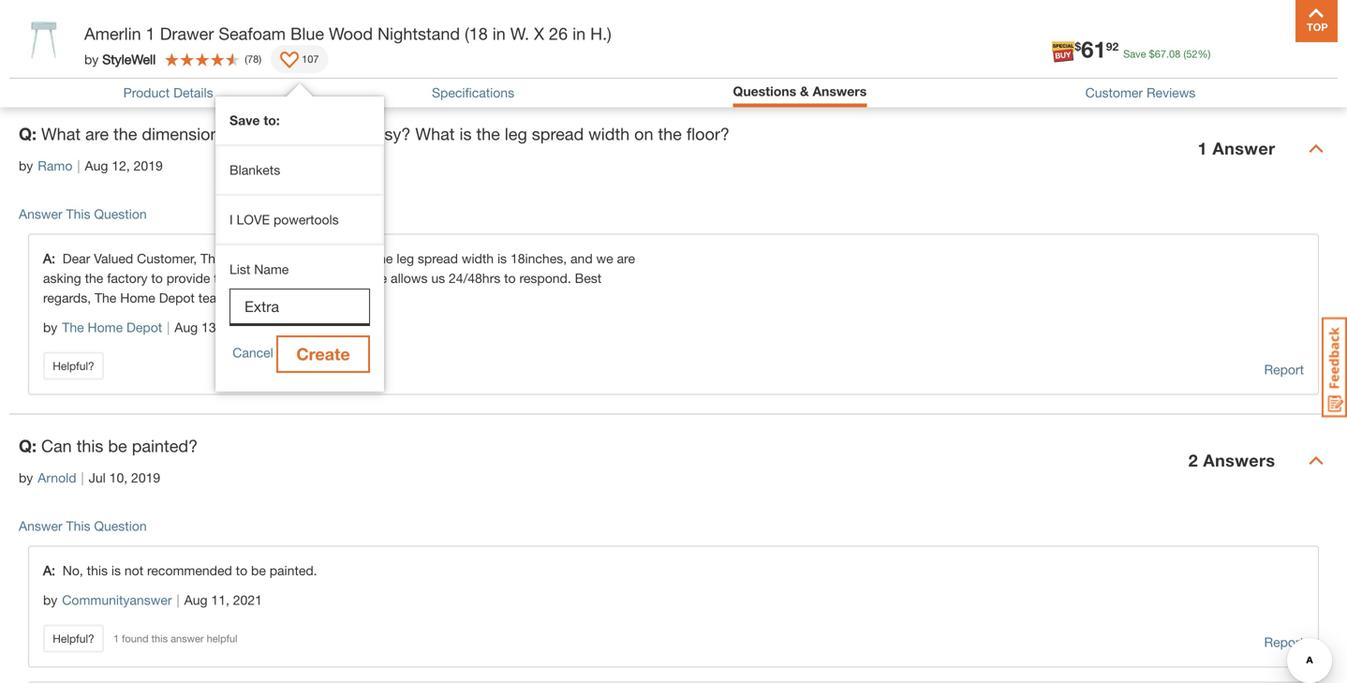 Task type: vqa. For each thing, say whether or not it's contained in the screenshot.
leftmost Cart
no



Task type: locate. For each thing, give the bounding box(es) containing it.
0 horizontal spatial are
[[85, 124, 109, 144]]

2019 right 12, in the top left of the page
[[134, 158, 163, 173]]

1 vertical spatial spread
[[418, 251, 458, 266]]

x
[[534, 23, 544, 44]]

width left on
[[589, 124, 630, 144]]

1 vertical spatial helpful?
[[53, 359, 94, 372]]

2 helpful? button from the top
[[43, 352, 104, 380]]

width inside dear valued customer, thank you for the questions. the leg spread width is 18inches, and we are asking the factory to provide the drawer dimension. please allows us 24/48hrs to respond.  best regards, the home depot team
[[462, 251, 494, 266]]

1 vertical spatial this
[[87, 563, 108, 578]]

caret image right 2 answers
[[1309, 453, 1324, 468]]

helpful? down regards, at the left of page
[[53, 359, 94, 372]]

answer this question link for are
[[19, 206, 147, 222]]

0 vertical spatial caret image
[[1309, 141, 1324, 156]]

2 vertical spatial answer
[[19, 518, 62, 534]]

2 vertical spatial helpful?
[[53, 632, 94, 645]]

1 vertical spatial a:
[[43, 563, 55, 578]]

1 horizontal spatial be
[[251, 563, 266, 578]]

1 horizontal spatial 1
[[146, 23, 155, 44]]

depot
[[127, 8, 162, 23], [159, 290, 195, 305], [127, 320, 162, 335]]

1 answer this question from the top
[[19, 206, 147, 222]]

q: what are the dimensions of the top drawer assy? what is the leg spread width on the floor?
[[19, 124, 730, 144]]

0 vertical spatial answer this question link
[[19, 206, 147, 222]]

1 caret image from the top
[[1309, 141, 1324, 156]]

0 vertical spatial a:
[[43, 251, 63, 266]]

0 vertical spatial helpful?
[[53, 47, 94, 60]]

the right of
[[252, 124, 276, 144]]

width
[[589, 124, 630, 144], [462, 251, 494, 266]]

1 vertical spatial depot
[[159, 290, 195, 305]]

save for save $ 67 . 08 ( 52 %)
[[1124, 48, 1146, 60]]

i
[[230, 212, 233, 227]]

2 what from the left
[[415, 124, 455, 144]]

1 vertical spatial 1
[[1198, 138, 1208, 158]]

q: up by ramo | aug 12, 2019 at the left top of the page
[[19, 124, 37, 144]]

are inside dear valued customer, thank you for the questions. the leg spread width is 18inches, and we are asking the factory to provide the drawer dimension. please allows us 24/48hrs to respond.  best regards, the home depot team
[[617, 251, 635, 266]]

2019 for painted?
[[131, 470, 160, 485]]

1 vertical spatial q:
[[19, 436, 37, 456]]

this right no,
[[87, 563, 108, 578]]

0 vertical spatial leg
[[505, 124, 527, 144]]

top
[[281, 124, 306, 144]]

product image image
[[14, 9, 75, 70]]

helpful? down communityanswer button
[[53, 632, 94, 645]]

question up valued on the top of the page
[[94, 206, 147, 222]]

1 horizontal spatial save
[[1124, 48, 1146, 60]]

(
[[1184, 48, 1186, 60], [245, 53, 247, 65]]

a: left no,
[[43, 563, 55, 578]]

save for save to:
[[230, 112, 260, 128]]

2 vertical spatial depot
[[127, 320, 162, 335]]

2019 right 13,
[[223, 320, 253, 335]]

to:
[[264, 112, 280, 128]]

0 vertical spatial question
[[94, 206, 147, 222]]

| left jul in the left of the page
[[81, 470, 84, 485]]

0 vertical spatial aug
[[85, 158, 108, 173]]

spread left on
[[532, 124, 584, 144]]

to down "18inches,"
[[504, 270, 516, 286]]

spread inside dear valued customer, thank you for the questions. the leg spread width is 18inches, and we are asking the factory to provide the drawer dimension. please allows us 24/48hrs to respond.  best regards, the home depot team
[[418, 251, 458, 266]]

report button
[[1264, 359, 1304, 380], [1264, 632, 1304, 653]]

2 vertical spatial home
[[88, 320, 123, 335]]

you
[[240, 251, 262, 266]]

0 vertical spatial be
[[108, 436, 127, 456]]

2 vertical spatial aug
[[184, 592, 208, 608]]

1 vertical spatial leg
[[397, 251, 414, 266]]

0 horizontal spatial spread
[[418, 251, 458, 266]]

the right on
[[658, 124, 682, 144]]

1 vertical spatial report
[[1264, 634, 1304, 650]]

0 vertical spatial answers
[[813, 83, 867, 99]]

aug left 13,
[[175, 320, 198, 335]]

| right ramo
[[77, 158, 80, 173]]

0 vertical spatial are
[[85, 124, 109, 144]]

1 for 1 answer
[[1198, 138, 1208, 158]]

a: up asking
[[43, 251, 63, 266]]

2 answer this question link from the top
[[19, 518, 147, 534]]

home up amerlin
[[88, 8, 123, 23]]

this for answer
[[151, 632, 168, 645]]

is down specifications
[[460, 124, 472, 144]]

drawer down the you
[[236, 270, 277, 286]]

are right we
[[617, 251, 635, 266]]

1 report button from the top
[[1264, 359, 1304, 380]]

the down thank
[[214, 270, 232, 286]]

specifications
[[432, 85, 514, 100]]

2 vertical spatial this
[[151, 632, 168, 645]]

product details
[[123, 85, 213, 100]]

0 vertical spatial report
[[1264, 362, 1304, 377]]

2021
[[233, 592, 262, 608]]

$ left 92
[[1075, 40, 1081, 53]]

drawer right top
[[310, 124, 362, 144]]

2 the home depot button from the top
[[62, 317, 162, 338]]

1 vertical spatial the home depot button
[[62, 317, 162, 338]]

leg down specifications
[[505, 124, 527, 144]]

answers right &
[[813, 83, 867, 99]]

allows
[[391, 270, 428, 286]]

2 report from the top
[[1264, 634, 1304, 650]]

question for be
[[94, 518, 147, 534]]

1 vertical spatial helpful? button
[[43, 352, 104, 380]]

home down factory
[[120, 290, 155, 305]]

1 answer this question link from the top
[[19, 206, 147, 222]]

0 vertical spatial width
[[589, 124, 630, 144]]

ramo button
[[38, 156, 73, 176]]

2019
[[134, 158, 163, 173], [223, 320, 253, 335], [131, 470, 160, 485]]

94015
[[295, 36, 337, 54]]

to down customer,
[[151, 270, 163, 286]]

by for no, this is not recommended to be painted.
[[43, 592, 57, 608]]

1 vertical spatial report button
[[1264, 632, 1304, 653]]

0 vertical spatial spread
[[532, 124, 584, 144]]

floor?
[[687, 124, 730, 144]]

home for by the home depot
[[88, 8, 123, 23]]

spread up us
[[418, 251, 458, 266]]

in right 26
[[573, 23, 586, 44]]

0 vertical spatial drawer
[[310, 124, 362, 144]]

this for is
[[87, 563, 108, 578]]

1 vertical spatial 2019
[[223, 320, 253, 335]]

0 vertical spatial this
[[77, 436, 103, 456]]

report
[[1264, 362, 1304, 377], [1264, 634, 1304, 650]]

answers
[[813, 83, 867, 99], [1203, 450, 1276, 470]]

1 horizontal spatial to
[[236, 563, 247, 578]]

0 vertical spatial this
[[66, 206, 90, 222]]

this up dear
[[66, 206, 90, 222]]

are
[[85, 124, 109, 144], [617, 251, 635, 266]]

by
[[43, 8, 57, 23], [84, 51, 99, 67], [19, 158, 33, 173], [43, 320, 57, 335], [19, 470, 33, 485], [43, 592, 57, 608]]

( right 08
[[1184, 48, 1186, 60]]

be up 10,
[[108, 436, 127, 456]]

( left )
[[245, 53, 247, 65]]

by for can this be painted?
[[19, 470, 33, 485]]

1 in from the left
[[493, 23, 506, 44]]

the home depot button
[[62, 5, 162, 26], [62, 317, 162, 338]]

0 horizontal spatial (
[[245, 53, 247, 65]]

1 horizontal spatial is
[[460, 124, 472, 144]]

communityanswer button
[[62, 590, 172, 610]]

1 this from the top
[[66, 206, 90, 222]]

0 horizontal spatial answers
[[813, 83, 867, 99]]

1 the home depot button from the top
[[62, 5, 162, 26]]

18inches,
[[511, 251, 567, 266]]

cancel
[[233, 345, 273, 360]]

2 horizontal spatial 1
[[1198, 138, 1208, 158]]

is left 'not' at the left bottom
[[111, 563, 121, 578]]

report button for 2 answers
[[1264, 632, 1304, 653]]

leg inside dear valued customer, thank you for the questions. the leg spread width is 18inches, and we are asking the factory to provide the drawer dimension. please allows us 24/48hrs to respond.  best regards, the home depot team
[[397, 251, 414, 266]]

1 vertical spatial answer this question link
[[19, 518, 147, 534]]

leg
[[505, 124, 527, 144], [397, 251, 414, 266]]

0 vertical spatial depot
[[127, 8, 162, 23]]

2 vertical spatial 2019
[[131, 470, 160, 485]]

0 horizontal spatial width
[[462, 251, 494, 266]]

0 vertical spatial save
[[1124, 48, 1146, 60]]

amerlin
[[84, 23, 141, 44]]

arnold
[[38, 470, 76, 485]]

is inside dear valued customer, thank you for the questions. the leg spread width is 18inches, and we are asking the factory to provide the drawer dimension. please allows us 24/48hrs to respond.  best regards, the home depot team
[[497, 251, 507, 266]]

1 vertical spatial question
[[94, 518, 147, 534]]

what right assy?
[[415, 124, 455, 144]]

0 vertical spatial report button
[[1264, 359, 1304, 380]]

1 question from the top
[[94, 206, 147, 222]]

blue
[[290, 23, 324, 44]]

aug left 11,
[[184, 592, 208, 608]]

of
[[233, 124, 247, 144]]

answer for what are the dimensions of the top drawer assy? what is the leg spread width on the floor?
[[19, 206, 62, 222]]

provide
[[167, 270, 210, 286]]

to up 2021
[[236, 563, 247, 578]]

home down regards, at the left of page
[[88, 320, 123, 335]]

1 vertical spatial save
[[230, 112, 260, 128]]

1 horizontal spatial width
[[589, 124, 630, 144]]

1 vertical spatial width
[[462, 251, 494, 266]]

1
[[146, 23, 155, 44], [1198, 138, 1208, 158], [113, 632, 119, 645]]

not
[[124, 563, 143, 578]]

jul
[[89, 470, 106, 485]]

2 q: from the top
[[19, 436, 37, 456]]

this right found
[[151, 632, 168, 645]]

0 vertical spatial answer this question
[[19, 206, 147, 222]]

blankets
[[230, 162, 280, 178]]

home for by the home depot | aug 13, 2019
[[88, 320, 123, 335]]

width up 24/48hrs
[[462, 251, 494, 266]]

2 caret image from the top
[[1309, 453, 1324, 468]]

specifications button
[[432, 85, 514, 100], [432, 85, 514, 100]]

2 vertical spatial 1
[[113, 632, 119, 645]]

helpful?
[[53, 47, 94, 60], [53, 359, 94, 372], [53, 632, 94, 645]]

the
[[113, 124, 137, 144], [252, 124, 276, 144], [476, 124, 500, 144], [658, 124, 682, 144], [285, 251, 303, 266], [85, 270, 103, 286], [214, 270, 232, 286]]

dear valued customer, thank you for the questions. the leg spread width is 18inches, and we are asking the factory to provide the drawer dimension. please allows us 24/48hrs to respond.  best regards, the home depot team
[[43, 251, 635, 305]]

caret image right 1 answer on the top of the page
[[1309, 141, 1324, 156]]

2 this from the top
[[66, 518, 90, 534]]

1 horizontal spatial are
[[617, 251, 635, 266]]

a: no, this is not recommended to be painted.
[[43, 563, 317, 578]]

1 horizontal spatial answers
[[1203, 450, 1276, 470]]

services button
[[1032, 22, 1092, 67]]

1 vertical spatial drawer
[[236, 270, 277, 286]]

answer this question link up no,
[[19, 518, 147, 534]]

0 horizontal spatial $
[[1075, 40, 1081, 53]]

helpful? button down the by the home depot
[[43, 40, 104, 68]]

$ inside $ 61 92
[[1075, 40, 1081, 53]]

by communityanswer | aug 11, 2021
[[43, 592, 262, 608]]

1 vertical spatial answer this question
[[19, 518, 147, 534]]

08
[[1169, 48, 1181, 60]]

8
[[1307, 21, 1313, 34]]

leg up allows on the top
[[397, 251, 414, 266]]

2 a: from the top
[[43, 563, 55, 578]]

in
[[493, 23, 506, 44], [573, 23, 586, 44]]

107
[[302, 53, 319, 65]]

1 vertical spatial this
[[66, 518, 90, 534]]

answer for can this be painted?
[[19, 518, 62, 534]]

1 vertical spatial caret image
[[1309, 453, 1324, 468]]

answers right 2
[[1203, 450, 1276, 470]]

helpful? down amerlin
[[53, 47, 94, 60]]

2 answer this question from the top
[[19, 518, 147, 534]]

1 horizontal spatial spread
[[532, 124, 584, 144]]

home
[[88, 8, 123, 23], [120, 290, 155, 305], [88, 320, 123, 335]]

helpful
[[207, 632, 237, 645]]

product
[[123, 85, 170, 100]]

depot down factory
[[127, 320, 162, 335]]

aug left 12, in the top left of the page
[[85, 158, 108, 173]]

26
[[549, 23, 568, 44]]

1 vertical spatial answer
[[19, 206, 62, 222]]

depot up daly in the top left of the page
[[127, 8, 162, 23]]

0 vertical spatial helpful? button
[[43, 40, 104, 68]]

1 q: from the top
[[19, 124, 37, 144]]

caret image
[[1309, 141, 1324, 156], [1309, 453, 1324, 468]]

save left to:
[[230, 112, 260, 128]]

1 vertical spatial are
[[617, 251, 635, 266]]

depot inside dear valued customer, thank you for the questions. the leg spread width is 18inches, and we are asking the factory to provide the drawer dimension. please allows us 24/48hrs to respond.  best regards, the home depot team
[[159, 290, 195, 305]]

answer this question link up dear
[[19, 206, 147, 222]]

the home depot button down factory
[[62, 317, 162, 338]]

11,
[[211, 592, 229, 608]]

0 horizontal spatial to
[[151, 270, 163, 286]]

depot down provide
[[159, 290, 195, 305]]

are up by ramo | aug 12, 2019 at the left top of the page
[[85, 124, 109, 144]]

this up no,
[[66, 518, 90, 534]]

0 horizontal spatial leg
[[397, 251, 414, 266]]

helpful? button down communityanswer button
[[43, 625, 104, 653]]

this for be
[[77, 436, 103, 456]]

this
[[77, 436, 103, 456], [87, 563, 108, 578], [151, 632, 168, 645]]

2019 right 10,
[[131, 470, 160, 485]]

aug for dimensions
[[85, 158, 108, 173]]

in left w.
[[493, 23, 506, 44]]

the
[[62, 8, 84, 23], [371, 251, 393, 266], [95, 290, 116, 305], [62, 320, 84, 335]]

0 vertical spatial home
[[88, 8, 123, 23]]

dimension.
[[280, 270, 344, 286]]

1 horizontal spatial in
[[573, 23, 586, 44]]

2 horizontal spatial is
[[497, 251, 507, 266]]

can
[[41, 436, 72, 456]]

1 a: from the top
[[43, 251, 63, 266]]

this up by arnold | jul 10, 2019
[[77, 436, 103, 456]]

answer this question up dear
[[19, 206, 147, 222]]

2 question from the top
[[94, 518, 147, 534]]

what up ramo
[[41, 124, 81, 144]]

the home depot button up daly in the top left of the page
[[62, 5, 162, 26]]

1 vertical spatial is
[[497, 251, 507, 266]]

ramo
[[38, 158, 73, 173]]

0 horizontal spatial is
[[111, 563, 121, 578]]

0 horizontal spatial save
[[230, 112, 260, 128]]

on
[[634, 124, 654, 144]]

1 what from the left
[[41, 124, 81, 144]]

city
[[154, 36, 180, 54]]

0 vertical spatial q:
[[19, 124, 37, 144]]

questions & answers button
[[733, 83, 867, 103], [733, 83, 867, 99]]

0 horizontal spatial what
[[41, 124, 81, 144]]

0 horizontal spatial 1
[[113, 632, 119, 645]]

| for no, this is not recommended to be painted.
[[177, 592, 180, 608]]

10pm
[[187, 36, 228, 54]]

| down a: no, this is not recommended to be painted.
[[177, 592, 180, 608]]

(18
[[465, 23, 488, 44]]

1 horizontal spatial what
[[415, 124, 455, 144]]

cancel button
[[230, 335, 276, 370]]

.
[[1167, 48, 1169, 60]]

product details button
[[123, 85, 213, 100], [123, 85, 213, 100]]

q:
[[19, 124, 37, 144], [19, 436, 37, 456]]

2 report button from the top
[[1264, 632, 1304, 653]]

$ left .
[[1149, 48, 1155, 60]]

0 vertical spatial answer
[[1213, 138, 1276, 158]]

create button
[[276, 335, 370, 373]]

save right 92
[[1124, 48, 1146, 60]]

is up 24/48hrs
[[497, 251, 507, 266]]

2 in from the left
[[573, 23, 586, 44]]

1 horizontal spatial drawer
[[310, 124, 362, 144]]

1 report from the top
[[1264, 362, 1304, 377]]

1 vertical spatial aug
[[175, 320, 198, 335]]

be up 2021
[[251, 563, 266, 578]]

1 horizontal spatial $
[[1149, 48, 1155, 60]]

q: left can
[[19, 436, 37, 456]]

answer this question up no,
[[19, 518, 147, 534]]

67
[[1155, 48, 1167, 60]]

52
[[1186, 48, 1198, 60]]

0 vertical spatial the home depot button
[[62, 5, 162, 26]]

customer
[[1086, 85, 1143, 100]]

0 horizontal spatial drawer
[[236, 270, 277, 286]]

answer this question for are
[[19, 206, 147, 222]]

i love powertools
[[230, 212, 339, 227]]

question for the
[[94, 206, 147, 222]]

0 horizontal spatial in
[[493, 23, 506, 44]]

1 vertical spatial home
[[120, 290, 155, 305]]

helpful? button down regards, at the left of page
[[43, 352, 104, 380]]

question up 'not' at the left bottom
[[94, 518, 147, 534]]

2 vertical spatial helpful? button
[[43, 625, 104, 653]]

a:
[[43, 251, 63, 266], [43, 563, 55, 578]]

the down dear
[[85, 270, 103, 286]]

0 vertical spatial 2019
[[134, 158, 163, 173]]

this for what
[[66, 206, 90, 222]]

61
[[1081, 36, 1106, 62]]



Task type: describe. For each thing, give the bounding box(es) containing it.
by stylewell
[[84, 51, 156, 67]]

$ 61 92
[[1075, 36, 1119, 62]]

2019 for dimensions
[[134, 158, 163, 173]]

1 found this answer helpful
[[113, 632, 237, 645]]

diy
[[1132, 49, 1156, 67]]

best
[[575, 270, 602, 286]]

wood
[[329, 23, 373, 44]]

and
[[571, 251, 593, 266]]

services
[[1033, 49, 1090, 67]]

q: for q: what are the dimensions of the top drawer assy? what is the leg spread width on the floor?
[[19, 124, 37, 144]]

create
[[296, 344, 350, 364]]

1 vertical spatial answers
[[1203, 450, 1276, 470]]

i love powertools button
[[216, 194, 384, 245]]

by for what are the dimensions of the top drawer assy? what is the leg spread width on the floor?
[[19, 158, 33, 173]]

valued
[[94, 251, 133, 266]]

%)
[[1198, 48, 1211, 60]]

answer this question link for this
[[19, 518, 147, 534]]

8 link
[[1280, 18, 1325, 67]]

92
[[1106, 40, 1119, 53]]

answer
[[171, 632, 204, 645]]

we
[[596, 251, 613, 266]]

12,
[[112, 158, 130, 173]]

What can we help you find today? search field
[[372, 25, 884, 65]]

&
[[800, 83, 809, 99]]

0 vertical spatial 1
[[146, 23, 155, 44]]

team
[[198, 290, 228, 305]]

depot for by the home depot
[[127, 8, 162, 23]]

13,
[[201, 320, 220, 335]]

save to:
[[230, 112, 280, 128]]

aug for not
[[184, 592, 208, 608]]

caret image for 2 answers
[[1309, 453, 1324, 468]]

2 horizontal spatial to
[[504, 270, 516, 286]]

a: for a:
[[43, 251, 63, 266]]

dear
[[63, 251, 90, 266]]

name
[[254, 261, 289, 277]]

questions & answers
[[733, 83, 867, 99]]

display image
[[280, 52, 299, 70]]

the home depot logo image
[[15, 15, 75, 75]]

questions
[[733, 83, 797, 99]]

list name
[[230, 261, 289, 277]]

communityanswer
[[62, 592, 172, 608]]

seafoam
[[219, 23, 286, 44]]

1 helpful? from the top
[[53, 47, 94, 60]]

2 vertical spatial is
[[111, 563, 121, 578]]

drawer inside dear valued customer, thank you for the questions. the leg spread width is 18inches, and we are asking the factory to provide the drawer dimension. please allows us 24/48hrs to respond.  best regards, the home depot team
[[236, 270, 277, 286]]

this for can
[[66, 518, 90, 534]]

report for 2 answers
[[1264, 634, 1304, 650]]

assy?
[[367, 124, 411, 144]]

78
[[247, 53, 259, 65]]

factory
[[107, 270, 148, 286]]

daly city 10pm
[[120, 36, 228, 54]]

love
[[237, 212, 270, 227]]

| left 13,
[[167, 320, 170, 335]]

2 answers
[[1189, 450, 1276, 470]]

the up 12, in the top left of the page
[[113, 124, 137, 144]]

)
[[259, 53, 262, 65]]

3 helpful? button from the top
[[43, 625, 104, 653]]

by the home depot
[[43, 8, 162, 23]]

the home depot button for |
[[62, 317, 162, 338]]

diy button
[[1114, 22, 1174, 67]]

List Name text field
[[230, 289, 370, 326]]

amerlin 1 drawer seafoam blue wood nightstand (18 in w. x 26 in h.)
[[84, 23, 612, 44]]

caret image for 1 answer
[[1309, 141, 1324, 156]]

stylewell
[[102, 51, 156, 67]]

recommended
[[147, 563, 232, 578]]

1 horizontal spatial (
[[1184, 48, 1186, 60]]

q: for q: can this be painted?
[[19, 436, 37, 456]]

regards,
[[43, 290, 91, 305]]

thank
[[201, 251, 237, 266]]

list
[[230, 261, 250, 277]]

0 horizontal spatial be
[[108, 436, 127, 456]]

( 78 )
[[245, 53, 262, 65]]

q: can this be painted?
[[19, 436, 198, 456]]

1 helpful? button from the top
[[43, 40, 104, 68]]

drawer
[[160, 23, 214, 44]]

the home depot button for by the home depot
[[62, 5, 162, 26]]

2 helpful? from the top
[[53, 359, 94, 372]]

questions.
[[307, 251, 368, 266]]

| for can this be painted?
[[81, 470, 84, 485]]

0 vertical spatial is
[[460, 124, 472, 144]]

daly
[[120, 36, 149, 54]]

report for 1 answer
[[1264, 362, 1304, 377]]

the down specifications
[[476, 124, 500, 144]]

94015 button
[[273, 36, 337, 54]]

the right for
[[285, 251, 303, 266]]

24/48hrs
[[449, 270, 501, 286]]

home inside dear valued customer, thank you for the questions. the leg spread width is 18inches, and we are asking the factory to provide the drawer dimension. please allows us 24/48hrs to respond.  best regards, the home depot team
[[120, 290, 155, 305]]

report button for 1 answer
[[1264, 359, 1304, 380]]

| for what are the dimensions of the top drawer assy? what is the leg spread width on the floor?
[[77, 158, 80, 173]]

3 helpful? from the top
[[53, 632, 94, 645]]

reviews
[[1147, 85, 1196, 100]]

customer,
[[137, 251, 197, 266]]

2
[[1189, 450, 1198, 470]]

feedback link image
[[1322, 317, 1347, 418]]

10,
[[109, 470, 128, 485]]

1 for 1 found this answer helpful
[[113, 632, 119, 645]]

powertools
[[274, 212, 339, 227]]

by for dear valued customer, thank you for the questions. the leg spread width is 18inches, and we are asking the factory to provide the drawer dimension. please allows us 24/48hrs to respond.  best regards, the home depot team
[[43, 320, 57, 335]]

dimensions
[[142, 124, 228, 144]]

please
[[348, 270, 387, 286]]

for
[[265, 251, 281, 266]]

by arnold | jul 10, 2019
[[19, 470, 160, 485]]

1 vertical spatial be
[[251, 563, 266, 578]]

asking
[[43, 270, 81, 286]]

no,
[[63, 563, 83, 578]]

h.)
[[590, 23, 612, 44]]

w.
[[510, 23, 529, 44]]

painted.
[[270, 563, 317, 578]]

nightstand
[[378, 23, 460, 44]]

a: for a: no, this is not recommended to be painted.
[[43, 563, 55, 578]]

answer this question for this
[[19, 518, 147, 534]]

save $ 67 . 08 ( 52 %)
[[1124, 48, 1211, 60]]

1 horizontal spatial leg
[[505, 124, 527, 144]]

depot for by the home depot | aug 13, 2019
[[127, 320, 162, 335]]

top button
[[1296, 0, 1338, 42]]

respond.
[[520, 270, 571, 286]]



